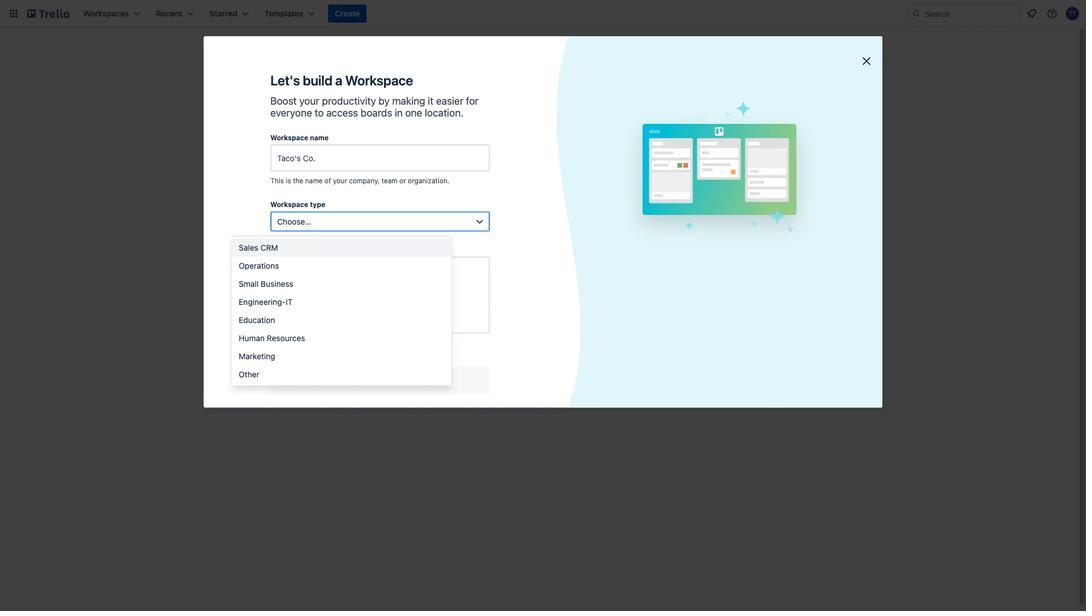 Task type: describe. For each thing, give the bounding box(es) containing it.
board for create your board
[[535, 215, 556, 224]]

switch to… image
[[8, 8, 19, 19]]

get inside try trello premium get unlimited boards, all the views, unlimited automation, and more.
[[233, 291, 246, 301]]

home link
[[224, 95, 369, 115]]

easier
[[436, 95, 464, 107]]

organize
[[482, 137, 522, 148]]

beyond imagination jeremy miller's workspace
[[697, 131, 782, 150]]

organize anything
[[482, 137, 563, 148]]

0 vertical spatial the
[[293, 177, 304, 185]]

resources
[[267, 333, 305, 343]]

settings link
[[224, 247, 369, 266]]

settings
[[265, 252, 295, 261]]

simple
[[697, 108, 724, 118]]

board for create a board
[[730, 199, 751, 208]]

human
[[239, 333, 265, 343]]

views link
[[224, 207, 369, 225]]

education
[[239, 315, 275, 325]]

forward
[[603, 156, 631, 165]]

templates link
[[224, 72, 369, 93]]

start
[[531, 156, 548, 165]]

sales
[[239, 243, 259, 252]]

a inside button
[[723, 199, 728, 208]]

highlights
[[265, 191, 302, 200]]

create your board
[[489, 215, 556, 224]]

more.
[[233, 314, 254, 323]]

highlights link
[[224, 186, 369, 204]]

0 vertical spatial a
[[335, 72, 343, 88]]

Our team organizes everything here. text field
[[271, 257, 490, 334]]

create for create your board
[[489, 215, 514, 224]]

boards,
[[284, 291, 312, 301]]

trial
[[270, 334, 284, 344]]

board
[[756, 108, 779, 118]]

your inside boost your productivity by making it easier for everyone to access boards in one location.
[[300, 95, 320, 107]]

productivity
[[322, 95, 376, 107]]

everyone
[[271, 107, 312, 119]]

everything
[[428, 156, 467, 165]]

one inside put everything in one place and start moving things forward with your first trello board!
[[477, 156, 491, 165]]

other
[[239, 370, 260, 379]]

workspace name
[[271, 134, 329, 142]]

put
[[414, 156, 426, 165]]

with inside the 'get your members on board with a few words about your workspace.'
[[362, 339, 376, 347]]

moving
[[550, 156, 577, 165]]

description
[[310, 246, 349, 254]]

engineering-it
[[239, 297, 293, 307]]

human resources
[[239, 333, 305, 343]]

things
[[579, 156, 601, 165]]

let's build a workspace
[[271, 72, 413, 88]]

a inside the 'get your members on board with a few words about your workspace.'
[[377, 339, 381, 347]]

small
[[239, 279, 259, 288]]

search image
[[913, 9, 922, 18]]

0 notifications image
[[1026, 7, 1039, 20]]

workspace.
[[271, 351, 308, 359]]

small business
[[239, 279, 294, 288]]

with inside put everything in one place and start moving things forward with your first trello board!
[[474, 167, 489, 177]]

create for create a board
[[697, 199, 721, 208]]

workspace description optional
[[271, 246, 377, 254]]

optional
[[351, 246, 377, 254]]

get inside the 'get your members on board with a few words about your workspace.'
[[271, 339, 282, 347]]

it
[[286, 297, 293, 307]]

boost
[[271, 95, 297, 107]]

boards link
[[224, 166, 369, 184]]

your inside put everything in one place and start moving things forward with your first trello board!
[[491, 167, 507, 177]]

members
[[265, 231, 299, 241]]

create a board
[[697, 199, 751, 208]]

beyond
[[697, 131, 726, 141]]

operations
[[239, 261, 279, 270]]

start free trial
[[233, 334, 284, 344]]

workspace
[[747, 142, 782, 150]]

workspaces
[[231, 130, 272, 138]]

create button
[[328, 5, 367, 23]]

sales crm
[[239, 243, 278, 252]]

your up workspace.
[[284, 339, 298, 347]]

your inside button
[[516, 215, 532, 224]]

create a board button
[[670, 190, 863, 217]]

few
[[383, 339, 395, 347]]

place
[[493, 156, 513, 165]]

about
[[418, 339, 436, 347]]

create for create
[[335, 9, 360, 18]]

start
[[233, 334, 251, 344]]

for
[[466, 95, 479, 107]]

one inside boost your productivity by making it easier for everyone to access boards in one location.
[[406, 107, 423, 119]]

primary element
[[0, 0, 1087, 27]]

let's
[[271, 72, 300, 88]]

boost your productivity by making it easier for everyone to access boards in one location.
[[271, 95, 479, 119]]

continue button
[[271, 367, 490, 394]]

on
[[332, 339, 340, 347]]

What are you working on? text field
[[413, 183, 632, 204]]

get your members on board with a few words about your workspace.
[[271, 339, 452, 359]]

workspace for workspace type
[[271, 201, 309, 209]]

templates
[[247, 78, 286, 87]]

in inside boost your productivity by making it easier for everyone to access boards in one location.
[[395, 107, 403, 119]]

automation,
[[294, 303, 337, 312]]



Task type: locate. For each thing, give the bounding box(es) containing it.
in right by
[[395, 107, 403, 119]]

1 horizontal spatial a
[[377, 339, 381, 347]]

anything
[[524, 137, 563, 148]]

business
[[261, 279, 294, 288]]

0 horizontal spatial trello
[[248, 277, 269, 286]]

jeremy
[[697, 142, 720, 150]]

organization.
[[408, 177, 450, 185]]

1 vertical spatial trello
[[248, 277, 269, 286]]

0 horizontal spatial a
[[335, 72, 343, 88]]

2 horizontal spatial create
[[697, 199, 721, 208]]

one left place
[[477, 156, 491, 165]]

engineering-
[[239, 297, 286, 307]]

of
[[325, 177, 331, 185]]

2 horizontal spatial a
[[723, 199, 728, 208]]

and right automation,
[[339, 303, 353, 312]]

1 vertical spatial in
[[469, 156, 475, 165]]

name
[[310, 134, 329, 142], [305, 177, 323, 185]]

home
[[247, 100, 269, 110]]

put everything in one place and start moving things forward with your first trello board!
[[414, 156, 631, 177]]

with
[[474, 167, 489, 177], [362, 339, 376, 347]]

0 horizontal spatial get
[[233, 291, 246, 301]]

0 horizontal spatial one
[[406, 107, 423, 119]]

create
[[335, 9, 360, 18], [697, 199, 721, 208], [489, 215, 514, 224]]

the
[[293, 177, 304, 185], [324, 291, 336, 301]]

1 horizontal spatial in
[[469, 156, 475, 165]]

trello inside put everything in one place and start moving things forward with your first trello board!
[[526, 167, 546, 177]]

1 horizontal spatial trello
[[526, 167, 546, 177]]

1 horizontal spatial create
[[489, 215, 514, 224]]

in right "everything"
[[469, 156, 475, 165]]

team
[[382, 177, 398, 185]]

1 vertical spatial one
[[477, 156, 491, 165]]

get right free
[[271, 339, 282, 347]]

your
[[300, 95, 320, 107], [491, 167, 507, 177], [333, 177, 347, 185], [516, 215, 532, 224], [284, 339, 298, 347], [438, 339, 452, 347]]

to
[[315, 107, 324, 119]]

1 vertical spatial unlimited
[[258, 303, 292, 312]]

your down what are you working on? text field
[[516, 215, 532, 224]]

1 horizontal spatial one
[[477, 156, 491, 165]]

location.
[[425, 107, 464, 119]]

words
[[396, 339, 416, 347]]

with left "first"
[[474, 167, 489, 177]]

this
[[271, 177, 284, 185]]

0 horizontal spatial in
[[395, 107, 403, 119]]

get
[[233, 291, 246, 301], [271, 339, 282, 347]]

the right is
[[293, 177, 304, 185]]

views,
[[233, 303, 256, 312]]

boards
[[265, 170, 291, 179]]

0 vertical spatial and
[[515, 156, 529, 165]]

get up "views,"
[[233, 291, 246, 301]]

1 horizontal spatial board
[[535, 215, 556, 224]]

company,
[[349, 177, 380, 185]]

1 horizontal spatial with
[[474, 167, 489, 177]]

0 vertical spatial unlimited
[[248, 291, 282, 301]]

the right all
[[324, 291, 336, 301]]

0 vertical spatial with
[[474, 167, 489, 177]]

all
[[314, 291, 322, 301]]

0 vertical spatial board
[[730, 199, 751, 208]]

your right about
[[438, 339, 452, 347]]

0 horizontal spatial create
[[335, 9, 360, 18]]

1 vertical spatial the
[[324, 291, 336, 301]]

premium
[[271, 277, 304, 286]]

2 horizontal spatial board
[[730, 199, 751, 208]]

1 vertical spatial board
[[535, 215, 556, 224]]

board inside the 'get your members on board with a few words about your workspace.'
[[342, 339, 360, 347]]

unlimited up education
[[258, 303, 292, 312]]

name down to
[[310, 134, 329, 142]]

crm
[[261, 243, 278, 252]]

workspace up by
[[345, 72, 413, 88]]

try trello premium get unlimited boards, all the views, unlimited automation, and more.
[[233, 277, 353, 323]]

marketing
[[239, 352, 275, 361]]

by
[[379, 95, 390, 107]]

1 vertical spatial and
[[339, 303, 353, 312]]

first
[[509, 167, 524, 177]]

workspace for workspace name
[[271, 134, 309, 142]]

1 horizontal spatial get
[[271, 339, 282, 347]]

try
[[233, 277, 246, 286]]

unlimited down small business
[[248, 291, 282, 301]]

with left few
[[362, 339, 376, 347]]

one left it
[[406, 107, 423, 119]]

create your board button
[[413, 211, 632, 229]]

1 vertical spatial create
[[697, 199, 721, 208]]

workspace down members link
[[271, 246, 309, 254]]

your right of
[[333, 177, 347, 185]]

your down place
[[491, 167, 507, 177]]

free
[[253, 334, 268, 344]]

members
[[300, 339, 330, 347]]

and inside put everything in one place and start moving things forward with your first trello board!
[[515, 156, 529, 165]]

simple project board link
[[670, 100, 863, 127]]

1 vertical spatial a
[[723, 199, 728, 208]]

start free trial button
[[233, 333, 284, 345]]

workspace type
[[271, 201, 326, 209]]

views
[[265, 211, 287, 220]]

0 horizontal spatial board
[[342, 339, 360, 347]]

type
[[310, 201, 326, 209]]

2 vertical spatial a
[[377, 339, 381, 347]]

add image
[[351, 229, 365, 243]]

project
[[726, 108, 754, 118]]

0 horizontal spatial with
[[362, 339, 376, 347]]

workspace down "highlights"
[[271, 201, 309, 209]]

the inside try trello premium get unlimited boards, all the views, unlimited automation, and more.
[[324, 291, 336, 301]]

0 vertical spatial one
[[406, 107, 423, 119]]

trello down start
[[526, 167, 546, 177]]

0 horizontal spatial and
[[339, 303, 353, 312]]

simple project board
[[697, 108, 779, 118]]

build
[[303, 72, 333, 88]]

0 horizontal spatial the
[[293, 177, 304, 185]]

it
[[428, 95, 434, 107]]

miller's
[[722, 142, 745, 150]]

continue
[[364, 376, 397, 385]]

2 vertical spatial board
[[342, 339, 360, 347]]

0 vertical spatial create
[[335, 9, 360, 18]]

1 horizontal spatial the
[[324, 291, 336, 301]]

1 vertical spatial name
[[305, 177, 323, 185]]

create inside primary element
[[335, 9, 360, 18]]

unlimited
[[248, 291, 282, 301], [258, 303, 292, 312]]

links
[[677, 173, 694, 181]]

trello inside try trello premium get unlimited boards, all the views, unlimited automation, and more.
[[248, 277, 269, 286]]

your down the build
[[300, 95, 320, 107]]

and inside try trello premium get unlimited boards, all the views, unlimited automation, and more.
[[339, 303, 353, 312]]

one
[[406, 107, 423, 119], [477, 156, 491, 165]]

open information menu image
[[1047, 8, 1059, 19]]

0 vertical spatial name
[[310, 134, 329, 142]]

1 horizontal spatial and
[[515, 156, 529, 165]]

in inside put everything in one place and start moving things forward with your first trello board!
[[469, 156, 475, 165]]

0 vertical spatial in
[[395, 107, 403, 119]]

members link
[[224, 227, 369, 245]]

Search field
[[922, 5, 1021, 22]]

trello down operations
[[248, 277, 269, 286]]

0 vertical spatial get
[[233, 291, 246, 301]]

name left of
[[305, 177, 323, 185]]

making
[[393, 95, 426, 107]]

2 vertical spatial create
[[489, 215, 514, 224]]

choose…
[[277, 217, 312, 226]]

0 vertical spatial trello
[[526, 167, 546, 177]]

access
[[327, 107, 358, 119]]

workspace down everyone
[[271, 134, 309, 142]]

1 vertical spatial get
[[271, 339, 282, 347]]

or
[[400, 177, 406, 185]]

terry turtle (terryturtle) image
[[1067, 7, 1080, 20]]

is
[[286, 177, 291, 185]]

boards
[[361, 107, 393, 119]]

Workspace name text field
[[271, 144, 490, 172]]

workspace for workspace description optional
[[271, 246, 309, 254]]

1 vertical spatial with
[[362, 339, 376, 347]]

and up "first"
[[515, 156, 529, 165]]

imagination
[[728, 131, 774, 141]]



Task type: vqa. For each thing, say whether or not it's contained in the screenshot.
home image
no



